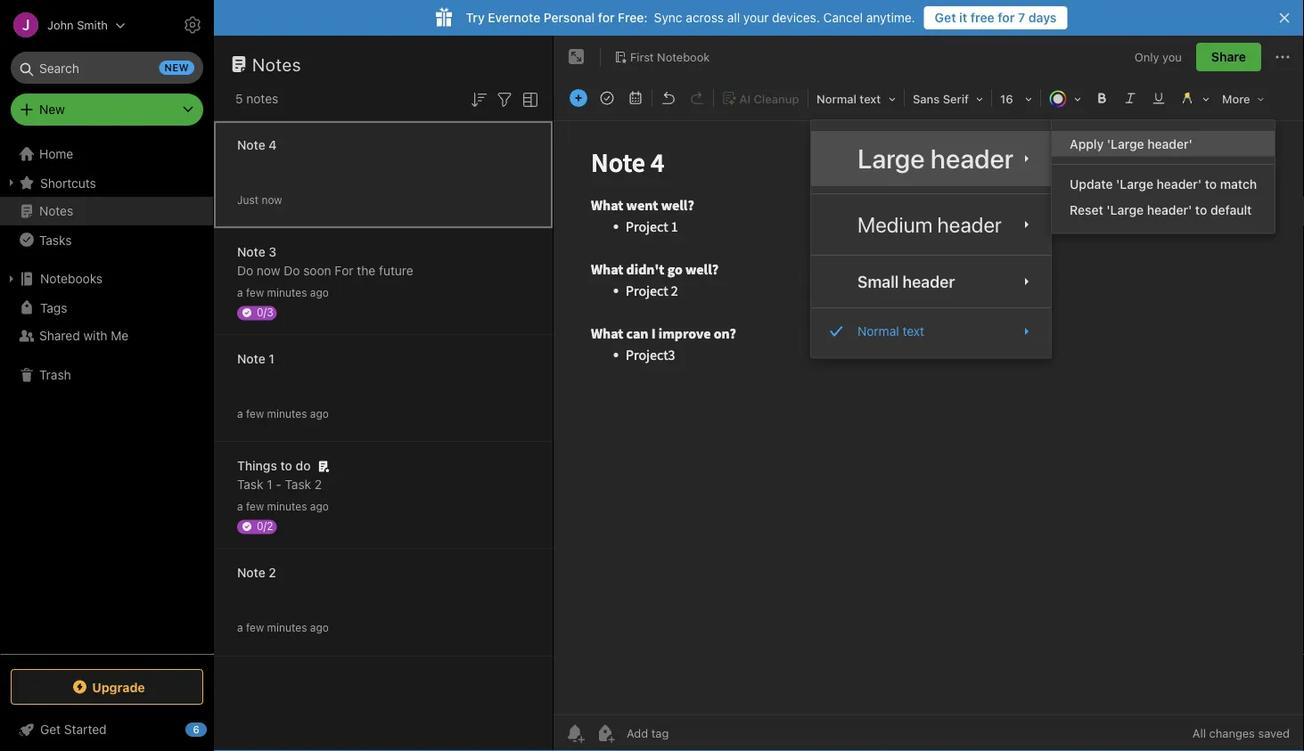 Task type: locate. For each thing, give the bounding box(es) containing it.
personal
[[544, 10, 595, 25]]

3 note from the top
[[237, 352, 266, 367]]

2
[[315, 478, 322, 492], [269, 566, 276, 581]]

1 horizontal spatial notes
[[252, 54, 302, 74]]

normal text inside normal text link
[[858, 324, 925, 339]]

0 horizontal spatial task
[[237, 478, 264, 492]]

0 vertical spatial text
[[860, 92, 882, 106]]

3 ago from the top
[[310, 501, 329, 513]]

2 vertical spatial header'
[[1148, 202, 1193, 217]]

undo image
[[657, 86, 681, 111]]

normal down small
[[858, 324, 900, 339]]

expand notebooks image
[[4, 272, 19, 286]]

john
[[47, 18, 74, 32]]

header inside menu item
[[931, 143, 1014, 174]]

get it free for 7 days button
[[925, 6, 1068, 29]]

to left match
[[1206, 177, 1218, 192]]

a few minutes ago up 0/3
[[237, 287, 329, 299]]

2 a from the top
[[237, 408, 243, 421]]

note left 4
[[237, 138, 266, 153]]

normal inside 'heading level' field
[[817, 92, 857, 106]]

2 vertical spatial 'large
[[1107, 202, 1145, 217]]

settings image
[[182, 14, 203, 36]]

medium header link
[[812, 202, 1052, 248]]

started
[[64, 723, 107, 738]]

header'
[[1148, 136, 1193, 151], [1157, 177, 1202, 192], [1148, 202, 1193, 217]]

2 ago from the top
[[310, 408, 329, 421]]

to left do
[[281, 459, 293, 474]]

2 for from the left
[[998, 10, 1016, 25]]

do left the soon
[[284, 264, 300, 278]]

1 do from the left
[[237, 264, 253, 278]]

0 horizontal spatial do
[[237, 264, 253, 278]]

normal inside field
[[858, 324, 900, 339]]

tags
[[40, 300, 67, 315]]

0 horizontal spatial for
[[598, 10, 615, 25]]

header
[[931, 143, 1014, 174], [938, 212, 1002, 237], [903, 272, 956, 291]]

4 few from the top
[[246, 622, 264, 635]]

do
[[296, 459, 311, 474]]

2 dropdown list menu from the left
[[1053, 131, 1276, 223]]

1 horizontal spatial text
[[903, 324, 925, 339]]

text inside 'heading level' field
[[860, 92, 882, 106]]

notes up the tasks
[[39, 204, 73, 219]]

[object Object] field
[[812, 131, 1052, 187]]

few up things
[[246, 408, 264, 421]]

to inside reset 'large header' to default link
[[1196, 202, 1208, 217]]

few down the note 2
[[246, 622, 264, 635]]

get for get it free for 7 days
[[935, 10, 957, 25]]

add filters image
[[494, 89, 516, 110]]

task
[[237, 478, 264, 492], [285, 478, 311, 492]]

2 vertical spatial header
[[903, 272, 956, 291]]

me
[[111, 329, 129, 343]]

just now
[[237, 194, 282, 206]]

More actions field
[[1273, 43, 1294, 71]]

-
[[276, 478, 282, 492]]

devices.
[[773, 10, 820, 25]]

0 vertical spatial header'
[[1148, 136, 1193, 151]]

minutes down the note 2
[[267, 622, 307, 635]]

1 ago from the top
[[310, 287, 329, 299]]

0 horizontal spatial normal
[[817, 92, 857, 106]]

get left 'started'
[[40, 723, 61, 738]]

0 vertical spatial 1
[[269, 352, 275, 367]]

match
[[1221, 177, 1258, 192]]

1 horizontal spatial task
[[285, 478, 311, 492]]

2 down 0/2
[[269, 566, 276, 581]]

to left default
[[1196, 202, 1208, 217]]

'large up reset 'large header' to default
[[1117, 177, 1154, 192]]

now down 3
[[257, 264, 281, 278]]

1 vertical spatial notes
[[39, 204, 73, 219]]

note for note 2
[[237, 566, 266, 581]]

a down the note 2
[[237, 622, 243, 635]]

home link
[[0, 140, 214, 169]]

1 vertical spatial to
[[1196, 202, 1208, 217]]

header' inside update 'large header' to match link
[[1157, 177, 1202, 192]]

0 vertical spatial normal text
[[817, 92, 882, 106]]

to for default
[[1196, 202, 1208, 217]]

a few minutes ago
[[237, 287, 329, 299], [237, 408, 329, 421], [237, 501, 329, 513], [237, 622, 329, 635]]

0 vertical spatial now
[[262, 194, 282, 206]]

note down 0/2
[[237, 566, 266, 581]]

do down note 3
[[237, 264, 253, 278]]

note for note 3
[[237, 245, 266, 260]]

minutes up 0/3
[[267, 287, 307, 299]]

Add filters field
[[494, 87, 516, 110]]

0 horizontal spatial dropdown list menu
[[812, 131, 1052, 348]]

reset 'large header' to default link
[[1053, 197, 1276, 223]]

get inside help and learning task checklist field
[[40, 723, 61, 738]]

click to collapse image
[[207, 719, 221, 740]]

the
[[357, 264, 376, 278]]

1 horizontal spatial 2
[[315, 478, 322, 492]]

small header
[[858, 272, 956, 291]]

underline image
[[1147, 86, 1172, 111]]

few up 0/2
[[246, 501, 264, 513]]

header' down update 'large header' to match link
[[1148, 202, 1193, 217]]

few
[[246, 287, 264, 299], [246, 408, 264, 421], [246, 501, 264, 513], [246, 622, 264, 635]]

0 vertical spatial get
[[935, 10, 957, 25]]

apply
[[1070, 136, 1104, 151]]

try
[[466, 10, 485, 25]]

header for small header
[[903, 272, 956, 291]]

update 'large header' to match
[[1070, 177, 1258, 192]]

0 vertical spatial header
[[931, 143, 1014, 174]]

0 horizontal spatial 2
[[269, 566, 276, 581]]

it
[[960, 10, 968, 25]]

header' up update 'large header' to match
[[1148, 136, 1193, 151]]

1
[[269, 352, 275, 367], [267, 478, 273, 492]]

normal text
[[817, 92, 882, 106], [858, 324, 925, 339]]

task down do
[[285, 478, 311, 492]]

0 vertical spatial normal
[[817, 92, 857, 106]]

first notebook button
[[608, 45, 717, 70]]

2 note from the top
[[237, 245, 266, 260]]

a few minutes ago up things to do on the left of the page
[[237, 408, 329, 421]]

a down things
[[237, 501, 243, 513]]

1 vertical spatial 'large
[[1117, 177, 1154, 192]]

1 horizontal spatial do
[[284, 264, 300, 278]]

'large right apply on the right of the page
[[1108, 136, 1145, 151]]

1 vertical spatial normal text
[[858, 324, 925, 339]]

header up small header field
[[938, 212, 1002, 237]]

update 'large header' to match link
[[1053, 172, 1276, 197]]

italic image
[[1119, 86, 1144, 111]]

0 horizontal spatial notes
[[39, 204, 73, 219]]

normal text link
[[812, 316, 1052, 348]]

get inside button
[[935, 10, 957, 25]]

for left the 7
[[998, 10, 1016, 25]]

dropdown list menu
[[812, 131, 1052, 348], [1053, 131, 1276, 223]]

text inside normal text link
[[903, 324, 925, 339]]

shared with me link
[[0, 322, 213, 351]]

1 horizontal spatial dropdown list menu
[[1053, 131, 1276, 223]]

2 task from the left
[[285, 478, 311, 492]]

1 left -
[[267, 478, 273, 492]]

1 dropdown list menu from the left
[[812, 131, 1052, 348]]

tree
[[0, 140, 214, 654]]

4 a few minutes ago from the top
[[237, 622, 329, 635]]

a
[[237, 287, 243, 299], [237, 408, 243, 421], [237, 501, 243, 513], [237, 622, 243, 635]]

Note Editor text field
[[554, 121, 1305, 715]]

upgrade
[[92, 680, 145, 695]]

1 task from the left
[[237, 478, 264, 492]]

0 vertical spatial 2
[[315, 478, 322, 492]]

first
[[631, 50, 654, 63]]

'large inside menu item
[[1108, 136, 1145, 151]]

a up things
[[237, 408, 243, 421]]

1 for task
[[267, 478, 273, 492]]

to
[[1206, 177, 1218, 192], [1196, 202, 1208, 217], [281, 459, 293, 474]]

header down serif
[[931, 143, 1014, 174]]

text
[[860, 92, 882, 106], [903, 324, 925, 339]]

notes
[[252, 54, 302, 74], [39, 204, 73, 219]]

1 vertical spatial get
[[40, 723, 61, 738]]

note 2
[[237, 566, 276, 581]]

[object Object] field
[[812, 316, 1052, 348]]

medium header
[[858, 212, 1002, 237]]

large header menu item
[[812, 131, 1052, 187]]

note down 0/3
[[237, 352, 266, 367]]

text down small header
[[903, 324, 925, 339]]

get it free for 7 days
[[935, 10, 1057, 25]]

tree containing home
[[0, 140, 214, 654]]

0 vertical spatial 'large
[[1108, 136, 1145, 151]]

1 vertical spatial text
[[903, 324, 925, 339]]

0 vertical spatial to
[[1206, 177, 1218, 192]]

Help and Learning task checklist field
[[0, 716, 214, 745]]

header' inside reset 'large header' to default link
[[1148, 202, 1193, 217]]

notes up notes at left
[[252, 54, 302, 74]]

[object Object] field
[[812, 263, 1052, 301]]

changes
[[1210, 727, 1256, 741]]

4 minutes from the top
[[267, 622, 307, 635]]

header' for default
[[1148, 202, 1193, 217]]

task down things
[[237, 478, 264, 492]]

normal down 'cancel'
[[817, 92, 857, 106]]

1 vertical spatial header
[[938, 212, 1002, 237]]

update
[[1070, 177, 1114, 192]]

1 vertical spatial now
[[257, 264, 281, 278]]

evernote
[[488, 10, 541, 25]]

note left 3
[[237, 245, 266, 260]]

1 vertical spatial normal
[[858, 324, 900, 339]]

just
[[237, 194, 259, 206]]

a down note 3
[[237, 287, 243, 299]]

1 vertical spatial header'
[[1157, 177, 1202, 192]]

0 horizontal spatial get
[[40, 723, 61, 738]]

get left it
[[935, 10, 957, 25]]

a few minutes ago down the note 2
[[237, 622, 329, 635]]

now right 'just' at the top left of page
[[262, 194, 282, 206]]

note
[[237, 138, 266, 153], [237, 245, 266, 260], [237, 352, 266, 367], [237, 566, 266, 581]]

6
[[193, 725, 199, 736]]

note window element
[[554, 36, 1305, 752]]

1 minutes from the top
[[267, 287, 307, 299]]

1 vertical spatial 1
[[267, 478, 273, 492]]

john smith
[[47, 18, 108, 32]]

4 note from the top
[[237, 566, 266, 581]]

to inside update 'large header' to match link
[[1206, 177, 1218, 192]]

for inside 'get it free for 7 days' button
[[998, 10, 1016, 25]]

tasks
[[39, 233, 72, 247]]

header' inside the apply 'large header' link
[[1148, 136, 1193, 151]]

0 horizontal spatial text
[[860, 92, 882, 106]]

1 for from the left
[[598, 10, 615, 25]]

header for medium header
[[938, 212, 1002, 237]]

Font color field
[[1044, 86, 1088, 111]]

for left free:
[[598, 10, 615, 25]]

normal text inside 'heading level' field
[[817, 92, 882, 106]]

4 ago from the top
[[310, 622, 329, 635]]

2 right -
[[315, 478, 322, 492]]

now for just
[[262, 194, 282, 206]]

minutes up things to do on the left of the page
[[267, 408, 307, 421]]

1 horizontal spatial get
[[935, 10, 957, 25]]

1 down 0/3
[[269, 352, 275, 367]]

first notebook
[[631, 50, 710, 63]]

1 note from the top
[[237, 138, 266, 153]]

a few minutes ago down task 1 - task 2
[[237, 501, 329, 513]]

3
[[269, 245, 277, 260]]

normal
[[817, 92, 857, 106], [858, 324, 900, 339]]

text left sans
[[860, 92, 882, 106]]

future
[[379, 264, 414, 278]]

add tag image
[[595, 723, 616, 745]]

'large right 'reset'
[[1107, 202, 1145, 217]]

for for free:
[[598, 10, 615, 25]]

now
[[262, 194, 282, 206], [257, 264, 281, 278]]

all changes saved
[[1193, 727, 1291, 741]]

header up normal text field on the top right
[[903, 272, 956, 291]]

2 minutes from the top
[[267, 408, 307, 421]]

0/2
[[257, 520, 273, 533]]

header' up reset 'large header' to default link
[[1157, 177, 1202, 192]]

task 1 - task 2
[[237, 478, 322, 492]]

minutes down task 1 - task 2
[[267, 501, 307, 513]]

serif
[[943, 92, 970, 106]]

ago
[[310, 287, 329, 299], [310, 408, 329, 421], [310, 501, 329, 513], [310, 622, 329, 635]]

1 horizontal spatial for
[[998, 10, 1016, 25]]

1 horizontal spatial normal
[[858, 324, 900, 339]]

few up 0/3
[[246, 287, 264, 299]]

normal text up the large
[[817, 92, 882, 106]]

normal text down small
[[858, 324, 925, 339]]

things
[[237, 459, 277, 474]]



Task type: describe. For each thing, give the bounding box(es) containing it.
large header
[[858, 143, 1014, 174]]

notebooks link
[[0, 265, 213, 293]]

you
[[1163, 50, 1183, 64]]

free
[[971, 10, 995, 25]]

apply 'large header' link
[[1053, 131, 1276, 157]]

reset
[[1070, 202, 1104, 217]]

across
[[686, 10, 724, 25]]

2 do from the left
[[284, 264, 300, 278]]

try evernote personal for free: sync across all your devices. cancel anytime.
[[466, 10, 916, 25]]

saved
[[1259, 727, 1291, 741]]

only you
[[1135, 50, 1183, 64]]

soon
[[303, 264, 332, 278]]

trash
[[39, 368, 71, 383]]

3 few from the top
[[246, 501, 264, 513]]

Insert field
[[566, 86, 592, 111]]

notes link
[[0, 197, 213, 226]]

do now do soon for the future
[[237, 264, 414, 278]]

sync
[[654, 10, 683, 25]]

'large for reset
[[1107, 202, 1145, 217]]

Font size field
[[995, 86, 1039, 111]]

notes inside notes link
[[39, 204, 73, 219]]

trash link
[[0, 361, 213, 390]]

to for match
[[1206, 177, 1218, 192]]

1 for note
[[269, 352, 275, 367]]

View options field
[[516, 87, 541, 110]]

'large for update
[[1117, 177, 1154, 192]]

Add tag field
[[625, 727, 759, 742]]

More field
[[1217, 86, 1272, 111]]

days
[[1029, 10, 1057, 25]]

4
[[269, 138, 277, 153]]

tags button
[[0, 293, 213, 322]]

dropdown list menu containing large header
[[812, 131, 1052, 348]]

only
[[1135, 50, 1160, 64]]

default
[[1211, 202, 1253, 217]]

Font family field
[[907, 86, 990, 111]]

upgrade button
[[11, 670, 203, 706]]

5
[[235, 91, 243, 106]]

4 a from the top
[[237, 622, 243, 635]]

Sort options field
[[468, 87, 490, 110]]

now for do
[[257, 264, 281, 278]]

small
[[858, 272, 899, 291]]

new
[[39, 102, 65, 117]]

task image
[[595, 86, 620, 111]]

3 a from the top
[[237, 501, 243, 513]]

new search field
[[23, 52, 194, 84]]

2 vertical spatial to
[[281, 459, 293, 474]]

shared
[[39, 329, 80, 343]]

anytime.
[[867, 10, 916, 25]]

shortcuts
[[40, 175, 96, 190]]

dropdown list menu containing apply 'large header'
[[1053, 131, 1276, 223]]

calendar event image
[[624, 86, 648, 111]]

home
[[39, 147, 73, 161]]

note 1
[[237, 352, 275, 367]]

sans
[[913, 92, 940, 106]]

more actions image
[[1273, 46, 1294, 68]]

Account field
[[0, 7, 126, 43]]

shared with me
[[39, 329, 129, 343]]

cancel
[[824, 10, 863, 25]]

note 4
[[237, 138, 277, 153]]

large header link
[[812, 131, 1052, 187]]

[object Object] field
[[812, 202, 1052, 248]]

Highlight field
[[1174, 86, 1217, 111]]

for for 7
[[998, 10, 1016, 25]]

0 vertical spatial notes
[[252, 54, 302, 74]]

Heading level field
[[811, 86, 903, 111]]

with
[[83, 329, 107, 343]]

all
[[1193, 727, 1207, 741]]

3 minutes from the top
[[267, 501, 307, 513]]

1 a from the top
[[237, 287, 243, 299]]

7
[[1019, 10, 1026, 25]]

all
[[728, 10, 740, 25]]

sans serif
[[913, 92, 970, 106]]

expand note image
[[566, 46, 588, 68]]

3 a few minutes ago from the top
[[237, 501, 329, 513]]

your
[[744, 10, 769, 25]]

medium
[[858, 212, 933, 237]]

notebooks
[[40, 272, 103, 286]]

shortcuts button
[[0, 169, 213, 197]]

tasks button
[[0, 226, 213, 254]]

for
[[335, 264, 354, 278]]

1 a few minutes ago from the top
[[237, 287, 329, 299]]

2 a few minutes ago from the top
[[237, 408, 329, 421]]

1 vertical spatial 2
[[269, 566, 276, 581]]

reset 'large header' to default
[[1070, 202, 1253, 217]]

notes
[[246, 91, 279, 106]]

smith
[[77, 18, 108, 32]]

note for note 4
[[237, 138, 266, 153]]

16
[[1001, 92, 1014, 106]]

notebook
[[658, 50, 710, 63]]

large
[[858, 143, 925, 174]]

new button
[[11, 94, 203, 126]]

small header link
[[812, 263, 1052, 301]]

apply 'large header'
[[1070, 136, 1193, 151]]

apply 'large header' menu item
[[1053, 131, 1276, 157]]

get for get started
[[40, 723, 61, 738]]

Search text field
[[23, 52, 191, 84]]

'large for apply
[[1108, 136, 1145, 151]]

2 few from the top
[[246, 408, 264, 421]]

share
[[1212, 50, 1247, 64]]

0/3
[[257, 306, 274, 319]]

share button
[[1197, 43, 1262, 71]]

note 3
[[237, 245, 277, 260]]

more
[[1223, 92, 1251, 106]]

new
[[165, 62, 189, 74]]

1 few from the top
[[246, 287, 264, 299]]

bold image
[[1090, 86, 1115, 111]]

header' for match
[[1157, 177, 1202, 192]]

things to do
[[237, 459, 311, 474]]

header for large header
[[931, 143, 1014, 174]]

add a reminder image
[[565, 723, 586, 745]]

get started
[[40, 723, 107, 738]]

note for note 1
[[237, 352, 266, 367]]

5 notes
[[235, 91, 279, 106]]



Task type: vqa. For each thing, say whether or not it's contained in the screenshot.
Expand Tags image
no



